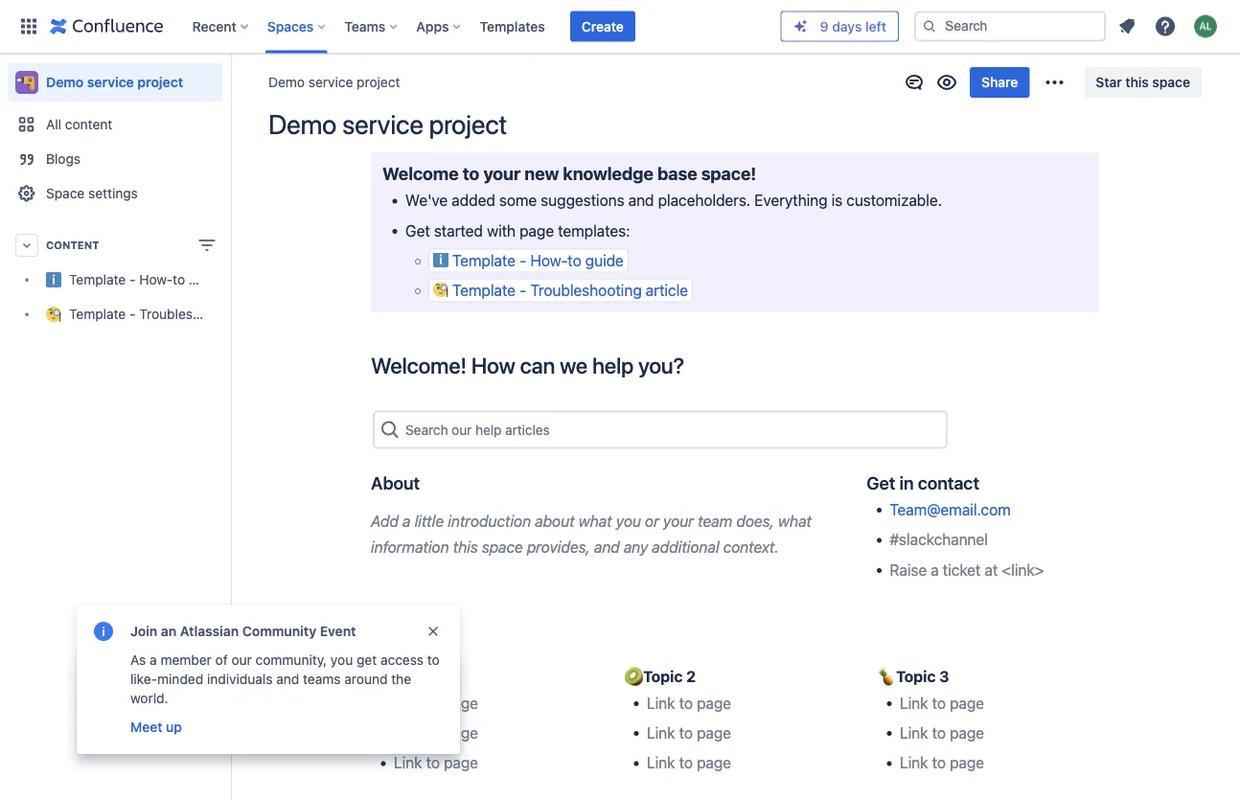 Task type: describe. For each thing, give the bounding box(es) containing it.
a right create
[[235, 674, 242, 689]]

meet
[[130, 720, 162, 735]]

you for get
[[331, 652, 353, 668]]

access
[[381, 652, 424, 668]]

guide for 'template - how-to guide' button
[[586, 251, 624, 270]]

all
[[46, 116, 61, 132]]

topics
[[405, 621, 455, 641]]

1 vertical spatial copy image
[[453, 619, 476, 642]]

share
[[982, 74, 1018, 90]]

around
[[344, 672, 388, 687]]

search image
[[922, 19, 938, 34]]

content button
[[8, 228, 222, 263]]

:face_with_monocle: image
[[433, 282, 449, 297]]

days
[[832, 18, 862, 34]]

info image
[[92, 620, 115, 643]]

copy image for get in contact
[[978, 471, 1001, 494]]

does,
[[737, 512, 775, 530]]

top
[[371, 621, 401, 641]]

tree inside space element
[[8, 263, 282, 332]]

is
[[832, 191, 843, 209]]

and inside add a little introduction about what you or your team does, what information this space provides, and any additional context.
[[594, 538, 620, 557]]

adjusting
[[211, 721, 268, 737]]

2 horizontal spatial and
[[629, 191, 654, 209]]

to inside button
[[568, 251, 582, 270]]

like-
[[130, 672, 157, 687]]

1
[[433, 668, 441, 686]]

your for about
[[663, 512, 694, 530]]

to inside as a member of our community, you get access to like-minded individuals and teams around the world.
[[427, 652, 440, 668]]

we can't create a page for you
[[130, 674, 326, 689]]

raise
[[890, 561, 927, 579]]

share button
[[970, 67, 1030, 98]]

dismiss image
[[426, 624, 441, 639]]

space
[[46, 186, 85, 201]]

template - troubleshooting article button
[[429, 279, 693, 303]]

9
[[820, 18, 829, 34]]

at
[[985, 561, 998, 579]]

member
[[161, 652, 212, 668]]

ticket
[[943, 561, 981, 579]]

service up the welcome
[[342, 108, 424, 140]]

your for we can't create a page for you
[[406, 702, 433, 718]]

settings
[[88, 186, 138, 201]]

you
[[130, 702, 153, 718]]

to inside 'link'
[[173, 272, 185, 288]]

you?
[[639, 352, 684, 378]]

some
[[499, 191, 537, 209]]

🍓
[[371, 668, 386, 686]]

world.
[[130, 691, 168, 707]]

1 horizontal spatial our
[[452, 422, 472, 438]]

as
[[130, 652, 146, 668]]

#slackchannel
[[890, 531, 988, 549]]

space!
[[701, 163, 757, 184]]

placeholders.
[[658, 191, 751, 209]]

space inside add a little introduction about what you or your team does, what information this space provides, and any additional context.
[[482, 538, 523, 557]]

get for get in contact
[[867, 473, 896, 493]]

we've
[[406, 191, 448, 209]]

template - how-to guide button
[[429, 249, 629, 273]]

content
[[46, 239, 99, 252]]

join
[[130, 624, 158, 639]]

how- for 'template - how-to guide' button
[[531, 251, 568, 270]]

templates link
[[474, 11, 551, 42]]

individuals
[[207, 672, 273, 687]]

star this space
[[1096, 74, 1191, 90]]

0 horizontal spatial copy image
[[418, 471, 441, 494]]

get for get started with page templates:
[[406, 221, 430, 240]]

template - troubleshooting article link
[[8, 297, 282, 332]]

our inside as a member of our community, you get access to like-minded individuals and teams around the world.
[[232, 652, 252, 668]]

change view image
[[196, 234, 219, 257]]

content
[[65, 116, 112, 132]]

blogs link
[[8, 142, 222, 176]]

as a member of our community, you get access to like-minded individuals and teams around the world.
[[130, 652, 440, 707]]

topic for topic 3
[[896, 668, 936, 686]]

about inside add a little introduction about what you or your team does, what information this space provides, and any additional context.
[[535, 512, 575, 530]]

star
[[1096, 74, 1122, 90]]

demo service project down teams
[[268, 74, 400, 90]]

recent
[[192, 18, 237, 34]]

started
[[434, 221, 483, 240]]

of
[[215, 652, 228, 668]]

new
[[525, 163, 559, 184]]

and inside as a member of our community, you get access to like-minded individuals and teams around the world.
[[276, 672, 299, 687]]

template - how-to guide for template - how-to guide 'link'
[[69, 272, 223, 288]]

have
[[193, 702, 222, 718]]

global element
[[12, 0, 781, 53]]

your profile and preferences image
[[1195, 15, 1218, 38]]

or
[[645, 512, 659, 530]]

welcome! how can we help you?
[[371, 352, 684, 378]]

2 vertical spatial you
[[303, 674, 326, 689]]

space settings link
[[8, 176, 222, 211]]

1 horizontal spatial copy image
[[755, 162, 778, 185]]

banner containing recent
[[0, 0, 1241, 54]]

:information_source: image
[[433, 252, 449, 267]]

permissions;
[[282, 702, 360, 718]]

premium icon image
[[793, 19, 809, 34]]

the inside you don't have the right permissions; talk to your admin about adjusting them.
[[226, 702, 246, 718]]

left
[[866, 18, 887, 34]]

2 what from the left
[[778, 512, 812, 530]]

with
[[487, 221, 516, 240]]

more actions image
[[1043, 71, 1066, 94]]

in
[[900, 473, 914, 493]]

1 what from the left
[[579, 512, 612, 530]]

topic for topic 2
[[643, 668, 683, 686]]

0 horizontal spatial help
[[475, 422, 502, 438]]

team@email.com
[[890, 501, 1011, 519]]

<link>
[[1002, 561, 1044, 579]]

base
[[658, 163, 697, 184]]

template for template - how-to guide 'link'
[[69, 272, 126, 288]]

raise a ticket at <link>
[[890, 561, 1044, 579]]

atlassian
[[180, 624, 239, 639]]

space element
[[0, 54, 282, 801]]

start watching image
[[936, 71, 959, 94]]

we
[[560, 352, 588, 378]]

admin
[[130, 721, 168, 737]]

blogs
[[46, 151, 81, 167]]

information
[[371, 538, 449, 557]]

1 horizontal spatial project
[[357, 74, 400, 90]]

welcome
[[383, 163, 459, 184]]

space settings
[[46, 186, 138, 201]]

welcome to your new knowledge base space!
[[383, 163, 757, 184]]

can
[[520, 352, 555, 378]]

:information_source: image
[[433, 252, 449, 267]]

🥝
[[624, 668, 639, 686]]

additional
[[652, 538, 719, 557]]

space inside 'button'
[[1153, 74, 1191, 90]]



Task type: locate. For each thing, give the bounding box(es) containing it.
9 days left
[[820, 18, 887, 34]]

1 vertical spatial your
[[663, 512, 694, 530]]

guide for template - how-to guide 'link'
[[189, 272, 223, 288]]

0 horizontal spatial and
[[276, 672, 299, 687]]

0 vertical spatial help
[[592, 352, 634, 378]]

0 horizontal spatial template - troubleshooting article
[[69, 306, 282, 322]]

1 vertical spatial and
[[594, 538, 620, 557]]

0 vertical spatial about
[[535, 512, 575, 530]]

demo service project inside space element
[[46, 74, 183, 90]]

a right add
[[403, 512, 411, 530]]

service up the all content link
[[87, 74, 134, 90]]

template - troubleshooting article for template - troubleshooting article button
[[453, 282, 688, 300]]

- up template - troubleshooting article "link"
[[129, 272, 136, 288]]

the up adjusting
[[226, 702, 246, 718]]

1 horizontal spatial your
[[484, 163, 521, 184]]

get
[[406, 221, 430, 240], [867, 473, 896, 493]]

troubleshooting for template - troubleshooting article "link"
[[139, 306, 240, 322]]

spaces button
[[262, 11, 333, 42]]

welcome!
[[371, 352, 467, 378]]

1 horizontal spatial help
[[592, 352, 634, 378]]

0 horizontal spatial about
[[172, 721, 207, 737]]

1 horizontal spatial article
[[646, 282, 688, 300]]

1 vertical spatial how-
[[139, 272, 173, 288]]

template - troubleshooting article down template - how-to guide 'link'
[[69, 306, 282, 322]]

teams
[[303, 672, 341, 687]]

1 vertical spatial this
[[453, 538, 478, 557]]

minded
[[157, 672, 203, 687]]

get left in
[[867, 473, 896, 493]]

0 vertical spatial copy image
[[418, 471, 441, 494]]

contact
[[918, 473, 980, 493]]

our right search
[[452, 422, 472, 438]]

confluence image
[[50, 15, 163, 38], [50, 15, 163, 38]]

a inside add a little introduction about what you or your team does, what information this space provides, and any additional context.
[[403, 512, 411, 530]]

2 topic from the left
[[643, 668, 683, 686]]

1 horizontal spatial troubleshooting
[[531, 282, 642, 300]]

a right as on the left
[[150, 652, 157, 668]]

create
[[582, 18, 624, 34]]

apps button
[[411, 11, 468, 42]]

0 horizontal spatial template - how-to guide
[[69, 272, 223, 288]]

🍍 topic 3
[[877, 668, 950, 686]]

banner
[[0, 0, 1241, 54]]

🍍
[[877, 668, 893, 686]]

1 vertical spatial article
[[243, 306, 282, 322]]

1 horizontal spatial what
[[778, 512, 812, 530]]

you for or
[[616, 512, 641, 530]]

troubleshooting for template - troubleshooting article button
[[531, 282, 642, 300]]

apps
[[416, 18, 449, 34]]

troubleshooting inside button
[[531, 282, 642, 300]]

a right raise
[[931, 561, 939, 579]]

0 horizontal spatial you
[[303, 674, 326, 689]]

1 vertical spatial you
[[331, 652, 353, 668]]

template down template - how-to guide 'link'
[[69, 306, 126, 322]]

1 horizontal spatial get
[[867, 473, 896, 493]]

you left or in the right bottom of the page
[[616, 512, 641, 530]]

your up 'some'
[[484, 163, 521, 184]]

project inside space element
[[137, 74, 183, 90]]

1 vertical spatial our
[[232, 652, 252, 668]]

0 horizontal spatial space
[[482, 538, 523, 557]]

2 horizontal spatial you
[[616, 512, 641, 530]]

get in contact
[[867, 473, 980, 493]]

2 horizontal spatial your
[[663, 512, 694, 530]]

and down knowledge
[[629, 191, 654, 209]]

a inside as a member of our community, you get access to like-minded individuals and teams around the world.
[[150, 652, 157, 668]]

- inside "link"
[[129, 306, 136, 322]]

help left articles
[[475, 422, 502, 438]]

0 vertical spatial template - troubleshooting article
[[453, 282, 688, 300]]

- for template - troubleshooting article "link"
[[129, 306, 136, 322]]

project up the welcome
[[429, 108, 507, 140]]

magnifying glass image
[[379, 419, 402, 442]]

0 horizontal spatial project
[[137, 74, 183, 90]]

templates
[[480, 18, 545, 34]]

topic
[[390, 668, 430, 686], [643, 668, 683, 686], [896, 668, 936, 686]]

0 horizontal spatial the
[[226, 702, 246, 718]]

1 horizontal spatial you
[[331, 652, 353, 668]]

about up provides,
[[535, 512, 575, 530]]

an
[[161, 624, 177, 639]]

about down 'don't'
[[172, 721, 207, 737]]

community
[[242, 624, 317, 639]]

all content link
[[8, 107, 222, 142]]

1 vertical spatial space
[[482, 538, 523, 557]]

1 horizontal spatial space
[[1153, 74, 1191, 90]]

template for template - troubleshooting article "link"
[[69, 306, 126, 322]]

talk
[[364, 702, 386, 718]]

service down the spaces popup button at the left
[[309, 74, 353, 90]]

1 horizontal spatial demo service project link
[[268, 73, 400, 92]]

to inside you don't have the right permissions; talk to your admin about adjusting them.
[[390, 702, 402, 718]]

- for template - troubleshooting article button
[[520, 282, 527, 300]]

the inside as a member of our community, you get access to like-minded individuals and teams around the world.
[[391, 672, 411, 687]]

3
[[940, 668, 950, 686]]

- for 'template - how-to guide' button
[[520, 251, 527, 270]]

link
[[394, 694, 422, 712], [647, 694, 675, 712], [900, 694, 929, 712], [394, 724, 422, 742], [647, 724, 675, 742], [900, 724, 929, 742], [394, 754, 422, 772], [647, 754, 675, 772], [900, 754, 929, 772]]

space down the introduction
[[482, 538, 523, 557]]

1 topic from the left
[[390, 668, 430, 686]]

and
[[629, 191, 654, 209], [594, 538, 620, 557], [276, 672, 299, 687]]

demo service project up the welcome
[[268, 108, 507, 140]]

0 vertical spatial get
[[406, 221, 430, 240]]

service inside space element
[[87, 74, 134, 90]]

notification icon image
[[1116, 15, 1139, 38]]

0 horizontal spatial article
[[243, 306, 282, 322]]

template
[[453, 251, 516, 270], [69, 272, 126, 288], [453, 282, 516, 300], [69, 306, 126, 322]]

2 horizontal spatial copy image
[[978, 471, 1001, 494]]

0 vertical spatial our
[[452, 422, 472, 438]]

a for raise
[[931, 561, 939, 579]]

star this space button
[[1085, 67, 1202, 98]]

demo service project link up the all content link
[[8, 63, 222, 102]]

template for 'template - how-to guide' button
[[453, 251, 516, 270]]

0 vertical spatial guide
[[586, 251, 624, 270]]

0 vertical spatial this
[[1126, 74, 1149, 90]]

1 vertical spatial help
[[475, 422, 502, 438]]

this inside 'button'
[[1126, 74, 1149, 90]]

team@email.com link
[[890, 501, 1011, 519]]

and down the community,
[[276, 672, 299, 687]]

top topics
[[371, 621, 455, 641]]

guide
[[586, 251, 624, 270], [189, 272, 223, 288]]

provides,
[[527, 538, 590, 557]]

copy image up little
[[418, 471, 441, 494]]

article inside button
[[646, 282, 688, 300]]

guide down "change view" image
[[189, 272, 223, 288]]

the down access
[[391, 672, 411, 687]]

recent button
[[186, 11, 256, 42]]

how- inside button
[[531, 251, 568, 270]]

2 vertical spatial copy image
[[978, 471, 1001, 494]]

template down the with
[[453, 251, 516, 270]]

you
[[616, 512, 641, 530], [331, 652, 353, 668], [303, 674, 326, 689]]

- inside 'link'
[[129, 272, 136, 288]]

0 vertical spatial troubleshooting
[[531, 282, 642, 300]]

teams
[[344, 18, 386, 34]]

template - how-to guide for 'template - how-to guide' button
[[453, 251, 624, 270]]

article for template - troubleshooting article button
[[646, 282, 688, 300]]

your inside add a little introduction about what you or your team does, what information this space provides, and any additional context.
[[663, 512, 694, 530]]

demo inside space element
[[46, 74, 84, 90]]

2 vertical spatial and
[[276, 672, 299, 687]]

template for template - troubleshooting article button
[[453, 282, 516, 300]]

your down 🍓 topic 1
[[406, 702, 433, 718]]

1 vertical spatial about
[[172, 721, 207, 737]]

you don't have the right permissions; talk to your admin about adjusting them.
[[130, 702, 433, 737]]

0 vertical spatial the
[[391, 672, 411, 687]]

added
[[452, 191, 495, 209]]

2 horizontal spatial project
[[429, 108, 507, 140]]

0 horizontal spatial demo service project link
[[8, 63, 222, 102]]

join an atlassian community event
[[130, 624, 356, 639]]

create
[[190, 674, 231, 689]]

guide down templates:
[[586, 251, 624, 270]]

1 vertical spatial troubleshooting
[[139, 306, 240, 322]]

spaces
[[267, 18, 314, 34]]

Search field
[[915, 11, 1106, 42]]

help
[[592, 352, 634, 378], [475, 422, 502, 438]]

1 vertical spatial get
[[867, 473, 896, 493]]

1 horizontal spatial how-
[[531, 251, 568, 270]]

a for as
[[150, 652, 157, 668]]

page
[[520, 221, 554, 240], [246, 674, 278, 689], [444, 694, 478, 712], [697, 694, 732, 712], [950, 694, 985, 712], [444, 724, 478, 742], [697, 724, 732, 742], [950, 724, 985, 742], [444, 754, 478, 772], [697, 754, 732, 772], [950, 754, 985, 772]]

0 vertical spatial and
[[629, 191, 654, 209]]

0 horizontal spatial copy image
[[683, 353, 706, 376]]

template inside "link"
[[69, 306, 126, 322]]

troubleshooting down templates:
[[531, 282, 642, 300]]

1 horizontal spatial template - troubleshooting article
[[453, 282, 688, 300]]

you right for
[[303, 674, 326, 689]]

1 horizontal spatial and
[[594, 538, 620, 557]]

this
[[1126, 74, 1149, 90], [453, 538, 478, 557]]

we
[[130, 674, 151, 689]]

topic left 2
[[643, 668, 683, 686]]

search our help articles
[[406, 422, 550, 438]]

what
[[579, 512, 612, 530], [778, 512, 812, 530]]

help icon image
[[1154, 15, 1177, 38]]

demo
[[46, 74, 84, 90], [268, 74, 305, 90], [268, 108, 337, 140]]

template inside 'link'
[[69, 272, 126, 288]]

1 horizontal spatial the
[[391, 672, 411, 687]]

0 horizontal spatial get
[[406, 221, 430, 240]]

template - how-to guide up template - troubleshooting article "link"
[[69, 272, 223, 288]]

up
[[166, 720, 182, 735]]

1 horizontal spatial copy image
[[453, 619, 476, 642]]

your inside you don't have the right permissions; talk to your admin about adjusting them.
[[406, 702, 433, 718]]

copy image for welcome! how can we help you?
[[683, 353, 706, 376]]

don't
[[157, 702, 189, 718]]

1 horizontal spatial template - how-to guide
[[453, 251, 624, 270]]

how- inside 'link'
[[139, 272, 173, 288]]

0 vertical spatial template - how-to guide
[[453, 251, 624, 270]]

articles
[[505, 422, 550, 438]]

space
[[1153, 74, 1191, 90], [482, 538, 523, 557]]

0 horizontal spatial how-
[[139, 272, 173, 288]]

troubleshooting down "change view" image
[[139, 306, 240, 322]]

template down content dropdown button
[[69, 272, 126, 288]]

1 horizontal spatial guide
[[586, 251, 624, 270]]

this inside add a little introduction about what you or your team does, what information this space provides, and any additional context.
[[453, 538, 478, 557]]

templates:
[[558, 221, 630, 240]]

1 vertical spatial template - troubleshooting article
[[69, 306, 282, 322]]

tree containing template - how-to guide
[[8, 263, 282, 332]]

- down get started with page templates:
[[520, 251, 527, 270]]

1 vertical spatial guide
[[189, 272, 223, 288]]

topic left 3
[[896, 668, 936, 686]]

about
[[371, 473, 420, 493]]

0 vertical spatial space
[[1153, 74, 1191, 90]]

this down the introduction
[[453, 538, 478, 557]]

1 vertical spatial template - how-to guide
[[69, 272, 223, 288]]

template - how-to guide down get started with page templates:
[[453, 251, 624, 270]]

space down help icon
[[1153, 74, 1191, 90]]

topic left 1 at the left
[[390, 668, 430, 686]]

about
[[535, 512, 575, 530], [172, 721, 207, 737]]

troubleshooting
[[531, 282, 642, 300], [139, 306, 240, 322]]

0 vertical spatial copy image
[[755, 162, 778, 185]]

2 vertical spatial your
[[406, 702, 433, 718]]

0 horizontal spatial guide
[[189, 272, 223, 288]]

how- for template - how-to guide 'link'
[[139, 272, 173, 288]]

0 vertical spatial your
[[484, 163, 521, 184]]

about inside you don't have the right permissions; talk to your admin about adjusting them.
[[172, 721, 207, 737]]

None text field
[[406, 419, 409, 442]]

1 horizontal spatial about
[[535, 512, 575, 530]]

- down 'template - how-to guide' button
[[520, 282, 527, 300]]

article inside "link"
[[243, 306, 282, 322]]

how- up template - troubleshooting article button
[[531, 251, 568, 270]]

article for template - troubleshooting article "link"
[[243, 306, 282, 322]]

your right or in the right bottom of the page
[[663, 512, 694, 530]]

teams button
[[339, 11, 405, 42]]

template - troubleshooting article inside "link"
[[69, 306, 282, 322]]

right
[[249, 702, 278, 718]]

- for template - how-to guide 'link'
[[129, 272, 136, 288]]

0 horizontal spatial our
[[232, 652, 252, 668]]

0 horizontal spatial this
[[453, 538, 478, 557]]

template - how-to guide link
[[8, 263, 223, 297]]

2
[[687, 668, 696, 686]]

project down teams popup button
[[357, 74, 400, 90]]

demo service project up the all content link
[[46, 74, 183, 90]]

1 vertical spatial the
[[226, 702, 246, 718]]

copy image right dismiss icon
[[453, 619, 476, 642]]

3 topic from the left
[[896, 668, 936, 686]]

event
[[320, 624, 356, 639]]

get started with page templates:
[[406, 221, 630, 240]]

0 horizontal spatial your
[[406, 702, 433, 718]]

troubleshooting inside "link"
[[139, 306, 240, 322]]

template - troubleshooting article for template - troubleshooting article "link"
[[69, 306, 282, 322]]

1 horizontal spatial this
[[1126, 74, 1149, 90]]

guide inside 'link'
[[189, 272, 223, 288]]

any
[[624, 538, 648, 557]]

topic for topic 1
[[390, 668, 430, 686]]

0 vertical spatial article
[[646, 282, 688, 300]]

template - troubleshooting article inside button
[[453, 282, 688, 300]]

appswitcher icon image
[[17, 15, 40, 38]]

template - how-to guide
[[453, 251, 624, 270], [69, 272, 223, 288]]

get down we've
[[406, 221, 430, 240]]

can't
[[154, 674, 187, 689]]

you inside add a little introduction about what you or your team does, what information this space provides, and any additional context.
[[616, 512, 641, 530]]

help right we
[[592, 352, 634, 378]]

add
[[371, 512, 399, 530]]

this right 'star'
[[1126, 74, 1149, 90]]

you inside as a member of our community, you get access to like-minded individuals and teams around the world.
[[331, 652, 353, 668]]

get
[[357, 652, 377, 668]]

0 horizontal spatial topic
[[390, 668, 430, 686]]

project up the all content link
[[137, 74, 183, 90]]

you left get
[[331, 652, 353, 668]]

0 horizontal spatial what
[[579, 512, 612, 530]]

0 horizontal spatial troubleshooting
[[139, 306, 240, 322]]

what up provides,
[[579, 512, 612, 530]]

we've added some suggestions and placeholders. everything is customizable.
[[406, 191, 942, 209]]

- down template - how-to guide 'link'
[[129, 306, 136, 322]]

a for add
[[403, 512, 411, 530]]

suggestions
[[541, 191, 625, 209]]

template - how-to guide inside button
[[453, 251, 624, 270]]

2 horizontal spatial topic
[[896, 668, 936, 686]]

template - troubleshooting article down 'template - how-to guide' button
[[453, 282, 688, 300]]

our up individuals
[[232, 652, 252, 668]]

what right does, at the bottom right
[[778, 512, 812, 530]]

tree
[[8, 263, 282, 332]]

copy image
[[755, 162, 778, 185], [683, 353, 706, 376], [978, 471, 1001, 494]]

all content
[[46, 116, 112, 132]]

guide inside button
[[586, 251, 624, 270]]

0 vertical spatial how-
[[531, 251, 568, 270]]

1 vertical spatial copy image
[[683, 353, 706, 376]]

0 vertical spatial you
[[616, 512, 641, 530]]

and left the any
[[594, 538, 620, 557]]

how-
[[531, 251, 568, 270], [139, 272, 173, 288]]

template right :face_with_monocle: icon on the top left of the page
[[453, 282, 516, 300]]

:face_with_monocle: image
[[433, 282, 449, 297]]

copy image
[[418, 471, 441, 494], [453, 619, 476, 642]]

search
[[406, 422, 448, 438]]

how- up template - troubleshooting article "link"
[[139, 272, 173, 288]]

template - how-to guide inside 'link'
[[69, 272, 223, 288]]

customizable.
[[847, 191, 942, 209]]

1 horizontal spatial topic
[[643, 668, 683, 686]]

little
[[415, 512, 444, 530]]

demo service project link down teams
[[268, 73, 400, 92]]

🍓 topic 1
[[371, 668, 441, 686]]



Task type: vqa. For each thing, say whether or not it's contained in the screenshot.
Copy image to the middle
yes



